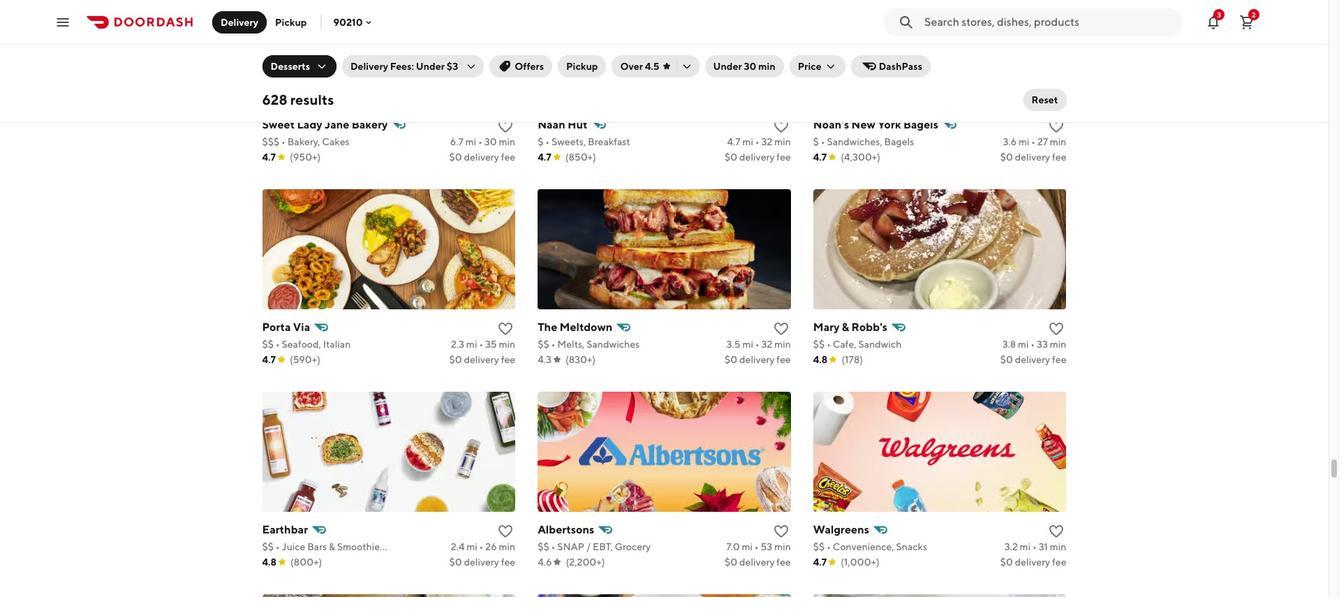 Task type: describe. For each thing, give the bounding box(es) containing it.
90210
[[333, 16, 363, 28]]

3.8 mi • 33 min
[[1003, 339, 1067, 350]]

click to add this store to your saved list image for lady
[[497, 118, 514, 135]]

convenience,
[[833, 541, 895, 552]]

mi for &
[[1018, 339, 1029, 350]]

mary & robb's
[[814, 320, 888, 334]]

ebt,
[[593, 541, 613, 552]]

juice
[[282, 541, 306, 552]]

2.4 mi • 26 min
[[451, 541, 516, 552]]

jane
[[325, 118, 349, 131]]

4.6
[[538, 556, 552, 568]]

1 horizontal spatial pickup button
[[558, 55, 607, 78]]

$​0 delivery fee down 2.4 mi • 26 min
[[449, 556, 516, 568]]

the meltdown
[[538, 320, 613, 334]]

628 results
[[262, 91, 334, 108]]

sandwiches
[[587, 339, 640, 350]]

delivery for lady
[[464, 151, 499, 162]]

delivery for delivery fees: under $3
[[351, 61, 388, 72]]

Store search: begin typing to search for stores available on DoorDash text field
[[925, 14, 1175, 30]]

over
[[621, 61, 643, 72]]

mi for via
[[466, 339, 477, 350]]

fee for via
[[501, 354, 516, 365]]

click to add this store to your saved list image for walgreens
[[1049, 523, 1065, 540]]

min for naan hut
[[775, 136, 791, 147]]

(850+)
[[566, 151, 596, 162]]

fees:
[[390, 61, 414, 72]]

$$ for earthbar
[[262, 541, 274, 552]]

naan hut
[[538, 118, 588, 131]]

price
[[798, 61, 822, 72]]

bagels for noah's new york bagels
[[904, 118, 939, 131]]

1 under from the left
[[416, 61, 445, 72]]

$​0 for hut
[[725, 151, 738, 162]]

2
[[1252, 10, 1256, 19]]

$​0 delivery fee for new
[[1001, 151, 1067, 162]]

$$ • seafood, italian
[[262, 339, 351, 350]]

cafe,
[[833, 339, 857, 350]]

sweets,
[[552, 136, 586, 147]]

min for the meltdown
[[775, 339, 791, 350]]

53
[[761, 541, 773, 552]]

smoothies,
[[337, 541, 387, 552]]

$$$
[[262, 136, 280, 147]]

4.3
[[538, 354, 552, 365]]

delivery fees: under $3
[[351, 61, 458, 72]]

click to add this store to your saved list image for meltdown
[[773, 320, 790, 337]]

mi for meltdown
[[743, 339, 754, 350]]

min for earthbar
[[499, 541, 516, 552]]

4.7 for lady
[[262, 151, 276, 162]]

mi for new
[[1019, 136, 1030, 147]]

$​0 down the 3.2
[[1001, 556, 1013, 568]]

32 for naan hut
[[762, 136, 773, 147]]

2 button
[[1233, 8, 1261, 36]]

90210 button
[[333, 16, 374, 28]]

grocery
[[615, 541, 651, 552]]

$ • sandwiches, bagels
[[814, 136, 914, 147]]

(178)
[[842, 354, 863, 365]]

1 vertical spatial pickup
[[566, 61, 598, 72]]

robb's
[[852, 320, 888, 334]]

6.7
[[450, 136, 464, 147]]

$$ • melts, sandwiches
[[538, 339, 640, 350]]

dashpass
[[879, 61, 923, 72]]

walgreens
[[814, 523, 870, 536]]

3.8
[[1003, 339, 1016, 350]]

4.7 mi • 32 min
[[727, 136, 791, 147]]

4.5
[[645, 61, 660, 72]]

$​0 delivery fee for via
[[449, 354, 516, 365]]

breakfast
[[588, 136, 630, 147]]

delivery for new
[[1015, 151, 1051, 162]]

noah's new york bagels
[[814, 118, 939, 131]]

bakery
[[352, 118, 388, 131]]

click to add this store to your saved list image for via
[[497, 320, 514, 337]]

30 inside button
[[744, 61, 757, 72]]

$​0 delivery fee for meltdown
[[725, 354, 791, 365]]

click to add this store to your saved list image up 2.4 mi • 26 min
[[497, 523, 514, 540]]

/
[[587, 541, 591, 552]]

fee for new
[[1053, 151, 1067, 162]]

32 for the meltdown
[[762, 339, 773, 350]]

4.8 for earthbar
[[262, 556, 277, 568]]

$​0 for meltdown
[[725, 354, 738, 365]]

sweet
[[262, 118, 295, 131]]

min for walgreens
[[1050, 541, 1067, 552]]

click to add this store to your saved list image for &
[[1049, 320, 1065, 337]]

$​0 delivery fee for &
[[1001, 354, 1067, 365]]

reset button
[[1024, 89, 1067, 111]]

bars
[[307, 541, 327, 552]]

$$ • juice bars & smoothies, snacks
[[262, 541, 420, 552]]

fee for hut
[[777, 151, 791, 162]]

under inside button
[[713, 61, 742, 72]]

seafood,
[[282, 339, 321, 350]]

7.0 mi • 53 min
[[727, 541, 791, 552]]

the
[[538, 320, 558, 334]]

27
[[1038, 136, 1048, 147]]

(590+)
[[290, 354, 321, 365]]

click to add this store to your saved list image for noah's new york bagels
[[1049, 118, 1065, 135]]

delivery button
[[212, 11, 267, 33]]

$$ for albertsons
[[538, 541, 549, 552]]

$3
[[447, 61, 458, 72]]

click to add this store to your saved list image for naan hut
[[773, 118, 790, 135]]

$​0 for via
[[449, 354, 462, 365]]

7.0
[[727, 541, 740, 552]]

$$ for the meltdown
[[538, 339, 549, 350]]

noah's
[[814, 118, 849, 131]]

1 vertical spatial 30
[[485, 136, 497, 147]]

2.3
[[451, 339, 465, 350]]

price button
[[790, 55, 846, 78]]

delivery for via
[[464, 354, 499, 365]]

(800+)
[[291, 556, 322, 568]]

$ • sweets, breakfast
[[538, 136, 630, 147]]

$​0 for new
[[1001, 151, 1013, 162]]

$$ • convenience, snacks
[[814, 541, 928, 552]]

3.6
[[1003, 136, 1017, 147]]

cakes
[[322, 136, 350, 147]]

4.7 for hut
[[538, 151, 552, 162]]

delivery for delivery
[[221, 16, 258, 28]]

earthbar
[[262, 523, 308, 536]]



Task type: locate. For each thing, give the bounding box(es) containing it.
min inside button
[[759, 61, 776, 72]]

4.8 left (178) at the right bottom of the page
[[814, 354, 828, 365]]

delivery for &
[[1015, 354, 1051, 365]]

$​0 delivery fee for lady
[[449, 151, 516, 162]]

3
[[1217, 10, 1221, 19]]

1 horizontal spatial pickup
[[566, 61, 598, 72]]

min for mary & robb's
[[1050, 339, 1067, 350]]

click to add this store to your saved list image for albertsons
[[773, 523, 790, 540]]

1 vertical spatial bagels
[[885, 136, 914, 147]]

2 snacks from the left
[[896, 541, 928, 552]]

min for sweet lady jane bakery
[[499, 136, 516, 147]]

delivery down 3.8 mi • 33 min on the right of page
[[1015, 354, 1051, 365]]

$​0 down 2.4
[[449, 556, 462, 568]]

$​0 delivery fee down 3.8 mi • 33 min on the right of page
[[1001, 354, 1067, 365]]

delivery
[[221, 16, 258, 28], [351, 61, 388, 72]]

click to add this store to your saved list image up 6.7 mi • 30 min at left
[[497, 118, 514, 135]]

under 30 min button
[[705, 55, 784, 78]]

2 32 from the top
[[762, 339, 773, 350]]

delivery down 4.7 mi • 32 min
[[740, 151, 775, 162]]

30
[[744, 61, 757, 72], [485, 136, 497, 147]]

hut
[[568, 118, 588, 131]]

2 under from the left
[[713, 61, 742, 72]]

$$ up 4.6
[[538, 541, 549, 552]]

reset
[[1032, 94, 1058, 105]]

$​0 delivery fee down '2.3 mi • 35 min'
[[449, 354, 516, 365]]

0 vertical spatial &
[[842, 320, 849, 334]]

$​0 delivery fee down 3.5 mi • 32 min
[[725, 354, 791, 365]]

click to add this store to your saved list image up 3.8 mi • 33 min on the right of page
[[1049, 320, 1065, 337]]

fee down the 7.0 mi • 53 min
[[777, 556, 791, 568]]

4.7 for new
[[814, 151, 827, 162]]

(830+)
[[566, 354, 596, 365]]

delivery down '2.3 mi • 35 min'
[[464, 354, 499, 365]]

delivery for meltdown
[[740, 354, 775, 365]]

click to add this store to your saved list image up 3.5 mi • 32 min
[[773, 320, 790, 337]]

0 vertical spatial 30
[[744, 61, 757, 72]]

click to add this store to your saved list image up 3.6 mi • 27 min
[[1049, 118, 1065, 135]]

$$$ • bakery, cakes
[[262, 136, 350, 147]]

bagels right york
[[904, 118, 939, 131]]

3.5 mi • 32 min
[[727, 339, 791, 350]]

meltdown
[[560, 320, 613, 334]]

$$ • snap / ebt, grocery
[[538, 541, 651, 552]]

1 vertical spatial 4.8
[[262, 556, 277, 568]]

$ for noah's
[[814, 136, 819, 147]]

click to add this store to your saved list image
[[497, 118, 514, 135], [497, 320, 514, 337], [773, 320, 790, 337], [1049, 320, 1065, 337], [497, 523, 514, 540]]

3.2 mi • 31 min
[[1005, 541, 1067, 552]]

mi for hut
[[743, 136, 754, 147]]

0 horizontal spatial under
[[416, 61, 445, 72]]

2.4
[[451, 541, 465, 552]]

0 horizontal spatial delivery
[[221, 16, 258, 28]]

mary
[[814, 320, 840, 334]]

open menu image
[[54, 14, 71, 30]]

mi for lady
[[466, 136, 477, 147]]

pickup left over
[[566, 61, 598, 72]]

0 vertical spatial 32
[[762, 136, 773, 147]]

sandwiches,
[[827, 136, 883, 147]]

1 $ from the left
[[538, 136, 544, 147]]

fee down 3.6 mi • 27 min
[[1053, 151, 1067, 162]]

sandwich
[[859, 339, 902, 350]]

delivery inside delivery button
[[221, 16, 258, 28]]

$​0 delivery fee down 4.7 mi • 32 min
[[725, 151, 791, 162]]

$​0 down 7.0
[[725, 556, 738, 568]]

min for albertsons
[[775, 541, 791, 552]]

1 32 from the top
[[762, 136, 773, 147]]

delivery
[[464, 151, 499, 162], [740, 151, 775, 162], [1015, 151, 1051, 162], [464, 354, 499, 365], [740, 354, 775, 365], [1015, 354, 1051, 365], [464, 556, 499, 568], [740, 556, 775, 568], [1015, 556, 1051, 568]]

$​0 delivery fee for hut
[[725, 151, 791, 162]]

0 horizontal spatial 4.8
[[262, 556, 277, 568]]

bakery,
[[288, 136, 320, 147]]

delivery down 2.4 mi • 26 min
[[464, 556, 499, 568]]

0 horizontal spatial pickup
[[275, 16, 307, 28]]

(950+)
[[290, 151, 321, 162]]

$$ for porta via
[[262, 339, 274, 350]]

4.7 for via
[[262, 354, 276, 365]]

lady
[[297, 118, 322, 131]]

&
[[842, 320, 849, 334], [329, 541, 335, 552]]

fee for lady
[[501, 151, 516, 162]]

click to add this store to your saved list image up the 7.0 mi • 53 min
[[773, 523, 790, 540]]

1 vertical spatial 32
[[762, 339, 773, 350]]

$$ down earthbar
[[262, 541, 274, 552]]

$​0 for lady
[[449, 151, 462, 162]]

bagels down york
[[885, 136, 914, 147]]

$​0 down 3.8
[[1001, 354, 1013, 365]]

melts,
[[557, 339, 585, 350]]

min for noah's new york bagels
[[1050, 136, 1067, 147]]

& up cafe,
[[842, 320, 849, 334]]

$ for naan
[[538, 136, 544, 147]]

32
[[762, 136, 773, 147], [762, 339, 773, 350]]

pickup button
[[267, 11, 315, 33], [558, 55, 607, 78]]

delivery down 6.7 mi • 30 min at left
[[464, 151, 499, 162]]

pickup up desserts
[[275, 16, 307, 28]]

0 vertical spatial delivery
[[221, 16, 258, 28]]

porta via
[[262, 320, 310, 334]]

snacks right smoothies,
[[389, 541, 420, 552]]

$ down naan
[[538, 136, 544, 147]]

0 vertical spatial pickup
[[275, 16, 307, 28]]

3 items, open order cart image
[[1239, 14, 1256, 30]]

sweet lady jane bakery
[[262, 118, 388, 131]]

fee down 3.8 mi • 33 min on the right of page
[[1053, 354, 1067, 365]]

30 left price
[[744, 61, 757, 72]]

desserts
[[271, 61, 310, 72]]

click to add this store to your saved list image up 3.2 mi • 31 min
[[1049, 523, 1065, 540]]

•
[[282, 136, 286, 147], [478, 136, 483, 147], [546, 136, 550, 147], [756, 136, 760, 147], [821, 136, 825, 147], [1032, 136, 1036, 147], [276, 339, 280, 350], [479, 339, 483, 350], [551, 339, 556, 350], [756, 339, 760, 350], [827, 339, 831, 350], [1031, 339, 1035, 350], [276, 541, 280, 552], [480, 541, 484, 552], [551, 541, 556, 552], [755, 541, 759, 552], [827, 541, 831, 552], [1033, 541, 1037, 552]]

1 horizontal spatial 4.8
[[814, 354, 828, 365]]

0 vertical spatial 4.8
[[814, 354, 828, 365]]

via
[[293, 320, 310, 334]]

33
[[1037, 339, 1048, 350]]

0 horizontal spatial $
[[538, 136, 544, 147]]

delivery for hut
[[740, 151, 775, 162]]

under
[[416, 61, 445, 72], [713, 61, 742, 72]]

results
[[290, 91, 334, 108]]

2.3 mi • 35 min
[[451, 339, 516, 350]]

york
[[878, 118, 901, 131]]

1 vertical spatial &
[[329, 541, 335, 552]]

35
[[485, 339, 497, 350]]

click to add this store to your saved list image
[[773, 118, 790, 135], [1049, 118, 1065, 135], [773, 523, 790, 540], [1049, 523, 1065, 540]]

0 vertical spatial pickup button
[[267, 11, 315, 33]]

4.8 for mary & robb's
[[814, 354, 828, 365]]

offers button
[[490, 55, 553, 78]]

30 right 6.7
[[485, 136, 497, 147]]

fee down 3.2 mi • 31 min
[[1053, 556, 1067, 568]]

4.8
[[814, 354, 828, 365], [262, 556, 277, 568]]

$​0 delivery fee down 6.7 mi • 30 min at left
[[449, 151, 516, 162]]

$​0 delivery fee down 3.6 mi • 27 min
[[1001, 151, 1067, 162]]

mi
[[466, 136, 477, 147], [743, 136, 754, 147], [1019, 136, 1030, 147], [466, 339, 477, 350], [743, 339, 754, 350], [1018, 339, 1029, 350], [467, 541, 478, 552], [742, 541, 753, 552], [1020, 541, 1031, 552]]

$​0 down 4.7 mi • 32 min
[[725, 151, 738, 162]]

1 snacks from the left
[[389, 541, 420, 552]]

under 30 min
[[713, 61, 776, 72]]

click to add this store to your saved list image up 4.7 mi • 32 min
[[773, 118, 790, 135]]

1 horizontal spatial delivery
[[351, 61, 388, 72]]

$​0 delivery fee down 3.2 mi • 31 min
[[1001, 556, 1067, 568]]

0 horizontal spatial 30
[[485, 136, 497, 147]]

$$ up 4.3
[[538, 339, 549, 350]]

naan
[[538, 118, 566, 131]]

$ down noah's
[[814, 136, 819, 147]]

delivery down 3.6 mi • 27 min
[[1015, 151, 1051, 162]]

fee down 4.7 mi • 32 min
[[777, 151, 791, 162]]

(4,300+)
[[841, 151, 881, 162]]

0 vertical spatial bagels
[[904, 118, 939, 131]]

delivery down 3.2 mi • 31 min
[[1015, 556, 1051, 568]]

1 horizontal spatial under
[[713, 61, 742, 72]]

1 horizontal spatial snacks
[[896, 541, 928, 552]]

3.6 mi • 27 min
[[1003, 136, 1067, 147]]

delivery down the 7.0 mi • 53 min
[[740, 556, 775, 568]]

31
[[1039, 541, 1048, 552]]

$$ down mary
[[814, 339, 825, 350]]

pickup button left over
[[558, 55, 607, 78]]

$​0 delivery fee down the 7.0 mi • 53 min
[[725, 556, 791, 568]]

fee for &
[[1053, 354, 1067, 365]]

fee down '2.3 mi • 35 min'
[[501, 354, 516, 365]]

& right bars
[[329, 541, 335, 552]]

0 horizontal spatial pickup button
[[267, 11, 315, 33]]

3.5
[[727, 339, 741, 350]]

0 horizontal spatial &
[[329, 541, 335, 552]]

$$ for walgreens
[[814, 541, 825, 552]]

2 $ from the left
[[814, 136, 819, 147]]

$​0 down 3.6
[[1001, 151, 1013, 162]]

over 4.5
[[621, 61, 660, 72]]

1 horizontal spatial &
[[842, 320, 849, 334]]

fee down 6.7 mi • 30 min at left
[[501, 151, 516, 162]]

1 horizontal spatial 30
[[744, 61, 757, 72]]

fee down 3.5 mi • 32 min
[[777, 354, 791, 365]]

0 horizontal spatial snacks
[[389, 541, 420, 552]]

pickup button up desserts
[[267, 11, 315, 33]]

delivery down 3.5 mi • 32 min
[[740, 354, 775, 365]]

italian
[[323, 339, 351, 350]]

$$ • cafe, sandwich
[[814, 339, 902, 350]]

bagels for $ • sandwiches, bagels
[[885, 136, 914, 147]]

$$ down walgreens
[[814, 541, 825, 552]]

notification bell image
[[1206, 14, 1222, 30]]

1 vertical spatial delivery
[[351, 61, 388, 72]]

628
[[262, 91, 287, 108]]

4.8 down earthbar
[[262, 556, 277, 568]]

$$ down 'porta'
[[262, 339, 274, 350]]

(1,000+)
[[841, 556, 880, 568]]

$
[[538, 136, 544, 147], [814, 136, 819, 147]]

6.7 mi • 30 min
[[450, 136, 516, 147]]

min for porta via
[[499, 339, 516, 350]]

fee for meltdown
[[777, 354, 791, 365]]

min
[[759, 61, 776, 72], [499, 136, 516, 147], [775, 136, 791, 147], [1050, 136, 1067, 147], [499, 339, 516, 350], [775, 339, 791, 350], [1050, 339, 1067, 350], [499, 541, 516, 552], [775, 541, 791, 552], [1050, 541, 1067, 552]]

$$ for mary & robb's
[[814, 339, 825, 350]]

$​0 down 3.5
[[725, 354, 738, 365]]

fee
[[501, 151, 516, 162], [777, 151, 791, 162], [1053, 151, 1067, 162], [501, 354, 516, 365], [777, 354, 791, 365], [1053, 354, 1067, 365], [501, 556, 516, 568], [777, 556, 791, 568], [1053, 556, 1067, 568]]

(2,200+)
[[566, 556, 605, 568]]

over 4.5 button
[[612, 55, 700, 78]]

$​0 for &
[[1001, 354, 1013, 365]]

snacks right the convenience,
[[896, 541, 928, 552]]

$​0 down 6.7
[[449, 151, 462, 162]]

26
[[486, 541, 497, 552]]

$​0 down the 2.3
[[449, 354, 462, 365]]

1 vertical spatial pickup button
[[558, 55, 607, 78]]

click to add this store to your saved list image up '2.3 mi • 35 min'
[[497, 320, 514, 337]]

fee down 2.4 mi • 26 min
[[501, 556, 516, 568]]

1 horizontal spatial $
[[814, 136, 819, 147]]



Task type: vqa. For each thing, say whether or not it's contained in the screenshot.
New's '4.7'
yes



